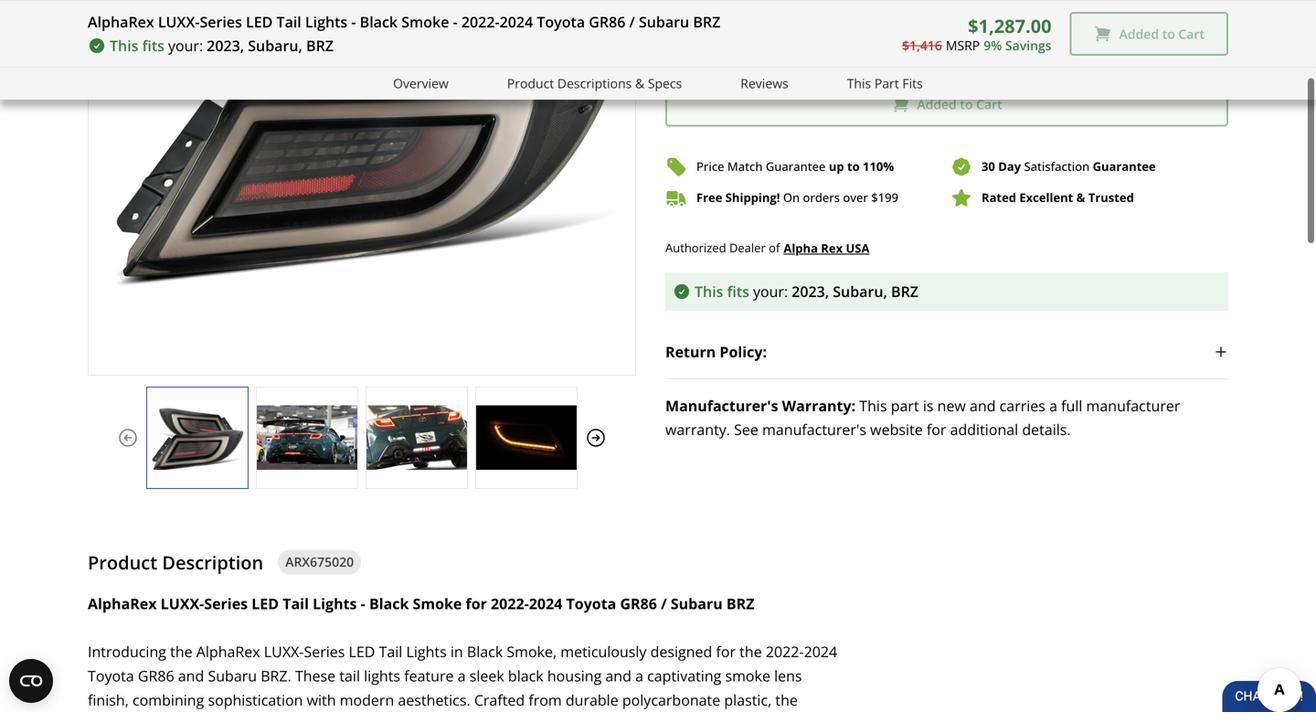 Task type: vqa. For each thing, say whether or not it's contained in the screenshot.
is
yes



Task type: describe. For each thing, give the bounding box(es) containing it.
sleek
[[470, 666, 504, 686]]

and inside this part is new and carries a full manufacturer warranty. see manufacturer's website for additional details.
[[970, 396, 996, 415]]

to right up
[[847, 158, 860, 175]]

0 horizontal spatial and
[[178, 666, 204, 686]]

this part fits
[[847, 75, 923, 92]]

led for alpharex luxx-series led tail lights - black smoke - 2022-2024 toyota gr86 / subaru brz
[[246, 12, 273, 32]]

2 guarantee from the left
[[1093, 158, 1156, 175]]

finish,
[[88, 690, 129, 710]]

introducing
[[88, 642, 166, 661]]

msrp
[[946, 36, 980, 54]]

manufacturer's warranty:
[[666, 396, 856, 415]]

plastic,
[[724, 690, 772, 710]]

series for alpharex luxx-series led tail lights - black smoke - 2022-2024 toyota gr86 / subaru brz
[[200, 12, 242, 32]]

$
[[871, 189, 878, 206]]

see
[[734, 419, 759, 439]]

2024 inside the introducing the alpharex luxx-series led tail lights in black smoke, meticulously designed for the 2022-2024 toyota gr86 and subaru brz. these tail lights feature a sleek black housing and a captivating smoke lens finish, combining sophistication with modern aesthetics. crafted from durable polycarbonate plastic, t
[[804, 642, 838, 661]]

$1,416
[[902, 36, 942, 54]]

2 the from the left
[[740, 642, 762, 661]]

day
[[998, 158, 1021, 175]]

0 vertical spatial this fits your: 2023, subaru, brz
[[110, 36, 334, 55]]

on
[[783, 189, 800, 206]]

0 vertical spatial fits
[[142, 36, 165, 55]]

manufacturer's
[[666, 396, 778, 415]]

added to cart for the topmost "added to cart" button
[[1120, 25, 1205, 42]]

these
[[295, 666, 336, 686]]

2022- for -
[[462, 12, 500, 32]]

tail inside the introducing the alpharex luxx-series led tail lights in black smoke, meticulously designed for the 2022-2024 toyota gr86 and subaru brz. these tail lights feature a sleek black housing and a captivating smoke lens finish, combining sophistication with modern aesthetics. crafted from durable polycarbonate plastic, t
[[379, 642, 403, 661]]

black for for
[[369, 594, 409, 613]]

match
[[728, 158, 763, 175]]

black inside the introducing the alpharex luxx-series led tail lights in black smoke, meticulously designed for the 2022-2024 toyota gr86 and subaru brz. these tail lights feature a sleek black housing and a captivating smoke lens finish, combining sophistication with modern aesthetics. crafted from durable polycarbonate plastic, t
[[467, 642, 503, 661]]

reviews
[[741, 75, 789, 92]]

modern
[[340, 690, 394, 710]]

part
[[891, 396, 919, 415]]

return
[[666, 342, 716, 361]]

lights for -
[[305, 12, 348, 32]]

tail for -
[[277, 12, 301, 32]]

110%
[[863, 158, 894, 175]]

to down msrp
[[960, 96, 973, 113]]

full
[[1061, 396, 1083, 415]]

website
[[870, 419, 923, 439]]

/ for alpharex luxx-series led tail lights - black smoke - 2022-2024 toyota gr86 / subaru brz
[[629, 12, 635, 32]]

alpha
[[784, 240, 818, 256]]

business
[[1032, 34, 1092, 54]]

price
[[697, 158, 725, 175]]

for for manufacturer's
[[927, 419, 947, 439]]

1 vertical spatial subaru,
[[833, 281, 888, 301]]

this part fits link
[[847, 73, 923, 94]]

product for product descriptions & specs
[[507, 75, 554, 92]]

average
[[864, 34, 920, 54]]

1 vertical spatial added to cart button
[[666, 83, 1229, 126]]

/ for alpharex luxx-series led tail lights - black smoke for 2022-2024 toyota gr86 / subaru brz
[[661, 594, 667, 613]]

this inside this part is new and carries a full manufacturer warranty. see manufacturer's website for additional details.
[[860, 396, 887, 415]]

gr86 inside the introducing the alpharex luxx-series led tail lights in black smoke, meticulously designed for the 2022-2024 toyota gr86 and subaru brz. these tail lights feature a sleek black housing and a captivating smoke lens finish, combining sophistication with modern aesthetics. crafted from durable polycarbonate plastic, t
[[138, 666, 174, 686]]

led for alpharex luxx-series led tail lights - black smoke for 2022-2024 toyota gr86 / subaru brz
[[252, 594, 279, 613]]

0 vertical spatial 30
[[1012, 34, 1028, 54]]

policy:
[[720, 342, 767, 361]]

up
[[829, 158, 844, 175]]

arx675020
[[285, 553, 354, 571]]

rated
[[982, 189, 1017, 206]]

open widget image
[[9, 659, 53, 703]]

toyota for -
[[537, 12, 585, 32]]

polycarbonate
[[622, 690, 721, 710]]

fits
[[903, 75, 923, 92]]

over
[[843, 189, 868, 206]]

go to right image image
[[585, 427, 607, 449]]

1 vertical spatial 2023,
[[792, 281, 829, 301]]

time
[[923, 34, 954, 54]]

introducing the alpharex luxx-series led tail lights in black smoke, meticulously designed for the 2022-2024 toyota gr86 and subaru brz. these tail lights feature a sleek black housing and a captivating smoke lens finish, combining sophistication with modern aesthetics. crafted from durable polycarbonate plastic, t
[[88, 642, 838, 712]]

0 horizontal spatial a
[[458, 666, 466, 686]]

days
[[1096, 34, 1127, 54]]

alpharex for alpharex luxx-series led tail lights - black smoke for 2022-2024 toyota gr86 / subaru brz
[[88, 594, 157, 613]]

to right days
[[1163, 25, 1175, 42]]

dealer
[[729, 240, 766, 256]]

this part is new and carries a full manufacturer warranty. see manufacturer's website for additional details.
[[666, 396, 1181, 439]]

smoke for for
[[413, 594, 462, 613]]

lens
[[774, 666, 802, 686]]

led inside the introducing the alpharex luxx-series led tail lights in black smoke, meticulously designed for the 2022-2024 toyota gr86 and subaru brz. these tail lights feature a sleek black housing and a captivating smoke lens finish, combining sophistication with modern aesthetics. crafted from durable polycarbonate plastic, t
[[349, 642, 375, 661]]

return policy:
[[666, 342, 767, 361]]

1 horizontal spatial this fits your: 2023, subaru, brz
[[695, 281, 919, 301]]

manufacturer
[[1087, 396, 1181, 415]]

199
[[878, 189, 899, 206]]

alpharex for alpharex luxx-series led tail lights - black smoke - 2022-2024 toyota gr86 / subaru brz
[[88, 12, 154, 32]]

descriptions
[[558, 75, 632, 92]]

details.
[[1022, 419, 1071, 439]]

series inside the introducing the alpharex luxx-series led tail lights in black smoke, meticulously designed for the 2022-2024 toyota gr86 and subaru brz. these tail lights feature a sleek black housing and a captivating smoke lens finish, combining sophistication with modern aesthetics. crafted from durable polycarbonate plastic, t
[[304, 642, 345, 661]]

- for for
[[361, 594, 365, 613]]

toyota for for
[[566, 594, 616, 613]]

0 horizontal spatial your:
[[168, 36, 203, 55]]

specs
[[648, 75, 682, 92]]

description
[[162, 550, 263, 575]]

smoke,
[[507, 642, 557, 661]]

warranty.
[[666, 419, 730, 439]]

excellent
[[1020, 189, 1074, 206]]

2 horizontal spatial -
[[453, 12, 458, 32]]

price match guarantee up to 110%
[[697, 158, 894, 175]]

free shipping! on orders over $ 199
[[697, 189, 899, 206]]

1 vertical spatial for
[[466, 594, 487, 613]]

subaru for alpharex luxx-series led tail lights - black smoke for 2022-2024 toyota gr86 / subaru brz
[[671, 594, 723, 613]]

product descriptions & specs
[[507, 75, 682, 92]]

with
[[307, 690, 336, 710]]

a inside this part is new and carries a full manufacturer warranty. see manufacturer's website for additional details.
[[1050, 396, 1058, 415]]

reviews link
[[741, 73, 789, 94]]

toyota inside the introducing the alpharex luxx-series led tail lights in black smoke, meticulously designed for the 2022-2024 toyota gr86 and subaru brz. these tail lights feature a sleek black housing and a captivating smoke lens finish, combining sophistication with modern aesthetics. crafted from durable polycarbonate plastic, t
[[88, 666, 134, 686]]

durable
[[566, 690, 619, 710]]

overview link
[[393, 73, 449, 94]]

additional
[[950, 419, 1019, 439]]

& for excellent
[[1077, 189, 1086, 206]]

black
[[508, 666, 544, 686]]

1 vertical spatial fits
[[727, 281, 750, 301]]

satisfaction
[[1024, 158, 1090, 175]]

crafted
[[474, 690, 525, 710]]



Task type: locate. For each thing, give the bounding box(es) containing it.
1 vertical spatial your:
[[753, 281, 788, 301]]

0 vertical spatial product
[[507, 75, 554, 92]]

gr86
[[589, 12, 626, 32], [620, 594, 657, 613], [138, 666, 174, 686]]

ship:
[[976, 34, 1008, 54]]

0 vertical spatial added to cart
[[1120, 25, 1205, 42]]

1 vertical spatial lights
[[313, 594, 357, 613]]

1 horizontal spatial product
[[507, 75, 554, 92]]

cart right days
[[1179, 25, 1205, 42]]

2 horizontal spatial for
[[927, 419, 947, 439]]

product inside 'link'
[[507, 75, 554, 92]]

0 vertical spatial black
[[360, 12, 398, 32]]

black for -
[[360, 12, 398, 32]]

for for meticulously
[[716, 642, 736, 661]]

luxx- inside the introducing the alpharex luxx-series led tail lights in black smoke, meticulously designed for the 2022-2024 toyota gr86 and subaru brz. these tail lights feature a sleek black housing and a captivating smoke lens finish, combining sophistication with modern aesthetics. crafted from durable polycarbonate plastic, t
[[264, 642, 304, 661]]

0 horizontal spatial /
[[629, 12, 635, 32]]

authorized dealer of alpha rex usa
[[666, 240, 870, 256]]

gr86 up combining
[[138, 666, 174, 686]]

1 vertical spatial cart
[[976, 96, 1003, 113]]

product description
[[88, 550, 263, 575]]

1 horizontal spatial /
[[661, 594, 667, 613]]

for up smoke
[[716, 642, 736, 661]]

authorized
[[666, 240, 726, 256]]

product for product description
[[88, 550, 157, 575]]

in
[[451, 642, 463, 661]]

1 horizontal spatial subaru,
[[833, 281, 888, 301]]

0 vertical spatial lights
[[305, 12, 348, 32]]

subaru,
[[248, 36, 302, 55], [833, 281, 888, 301]]

this
[[110, 36, 138, 55], [847, 75, 871, 92], [695, 281, 724, 301], [860, 396, 887, 415]]

smoke for -
[[402, 12, 449, 32]]

1 horizontal spatial added to cart
[[1120, 25, 1205, 42]]

0 horizontal spatial the
[[170, 642, 193, 661]]

alpharex
[[88, 12, 154, 32], [88, 594, 157, 613], [196, 642, 260, 661]]

0 vertical spatial added to cart button
[[1070, 12, 1229, 56]]

1 vertical spatial smoke
[[413, 594, 462, 613]]

2 vertical spatial toyota
[[88, 666, 134, 686]]

alpha rex usa link
[[784, 238, 870, 258]]

subaru up designed
[[671, 594, 723, 613]]

0 horizontal spatial fits
[[142, 36, 165, 55]]

1 horizontal spatial fits
[[727, 281, 750, 301]]

0 vertical spatial led
[[246, 12, 273, 32]]

30 left day
[[982, 158, 995, 175]]

2022- for for
[[491, 594, 529, 613]]

1 vertical spatial /
[[661, 594, 667, 613]]

0 vertical spatial subaru
[[639, 12, 689, 32]]

0 vertical spatial tail
[[277, 12, 301, 32]]

0 vertical spatial cart
[[1179, 25, 1205, 42]]

toyota up 'meticulously'
[[566, 594, 616, 613]]

rex
[[821, 240, 843, 256]]

series for alpharex luxx-series led tail lights - black smoke for 2022-2024 toyota gr86 / subaru brz
[[204, 594, 248, 613]]

shipping!
[[726, 189, 780, 206]]

0 vertical spatial alpharex
[[88, 12, 154, 32]]

for down is
[[927, 419, 947, 439]]

1 vertical spatial led
[[252, 594, 279, 613]]

0 vertical spatial toyota
[[537, 12, 585, 32]]

savings
[[1006, 36, 1052, 54]]

sophistication
[[208, 690, 303, 710]]

1 horizontal spatial guarantee
[[1093, 158, 1156, 175]]

tail
[[277, 12, 301, 32], [283, 594, 309, 613], [379, 642, 403, 661]]

product left descriptions
[[507, 75, 554, 92]]

feature
[[404, 666, 454, 686]]

0 horizontal spatial product
[[88, 550, 157, 575]]

toyota
[[537, 12, 585, 32], [566, 594, 616, 613], [88, 666, 134, 686]]

cart down 9%
[[976, 96, 1003, 113]]

2 vertical spatial series
[[304, 642, 345, 661]]

alpharex luxx-series led tail lights - black smoke - 2022-2024 toyota gr86 / subaru brz
[[88, 12, 721, 32]]

a left full
[[1050, 396, 1058, 415]]

added for bottom "added to cart" button
[[917, 96, 957, 113]]

subaru inside the introducing the alpharex luxx-series led tail lights in black smoke, meticulously designed for the 2022-2024 toyota gr86 and subaru brz. these tail lights feature a sleek black housing and a captivating smoke lens finish, combining sophistication with modern aesthetics. crafted from durable polycarbonate plastic, t
[[208, 666, 257, 686]]

smoke up overview
[[402, 12, 449, 32]]

30 day satisfaction guarantee
[[982, 158, 1156, 175]]

a
[[1050, 396, 1058, 415], [458, 666, 466, 686], [635, 666, 644, 686]]

part
[[875, 75, 899, 92]]

guarantee up free shipping! on orders over $ 199
[[766, 158, 826, 175]]

1 horizontal spatial 2023,
[[792, 281, 829, 301]]

added
[[1120, 25, 1159, 42], [917, 96, 957, 113]]

2 horizontal spatial a
[[1050, 396, 1058, 415]]

0 horizontal spatial added to cart
[[917, 96, 1003, 113]]

a up polycarbonate
[[635, 666, 644, 686]]

brz.
[[261, 666, 291, 686]]

for inside the introducing the alpharex luxx-series led tail lights in black smoke, meticulously designed for the 2022-2024 toyota gr86 and subaru brz. these tail lights feature a sleek black housing and a captivating smoke lens finish, combining sophistication with modern aesthetics. crafted from durable polycarbonate plastic, t
[[716, 642, 736, 661]]

the up combining
[[170, 642, 193, 661]]

0 horizontal spatial cart
[[976, 96, 1003, 113]]

added down the fits
[[917, 96, 957, 113]]

30 right 9%
[[1012, 34, 1028, 54]]

0 vertical spatial smoke
[[402, 12, 449, 32]]

black up sleek
[[467, 642, 503, 661]]

2024 for -
[[500, 12, 533, 32]]

brz
[[693, 12, 721, 32], [306, 36, 334, 55], [891, 281, 919, 301], [727, 594, 755, 613]]

combining
[[133, 690, 204, 710]]

1 horizontal spatial your:
[[753, 281, 788, 301]]

gr86 up 'meticulously'
[[620, 594, 657, 613]]

warranty:
[[782, 396, 856, 415]]

1 vertical spatial 2022-
[[491, 594, 529, 613]]

1 vertical spatial black
[[369, 594, 409, 613]]

& left the specs on the top of the page
[[635, 75, 645, 92]]

lights for for
[[313, 594, 357, 613]]

2 vertical spatial 2022-
[[766, 642, 804, 661]]

9%
[[984, 36, 1002, 54]]

2 vertical spatial luxx-
[[264, 642, 304, 661]]

from
[[529, 690, 562, 710]]

1 vertical spatial alpharex
[[88, 594, 157, 613]]

black up overview
[[360, 12, 398, 32]]

housing
[[547, 666, 602, 686]]

added for the topmost "added to cart" button
[[1120, 25, 1159, 42]]

added to cart for bottom "added to cart" button
[[917, 96, 1003, 113]]

0 horizontal spatial 30
[[982, 158, 995, 175]]

/ up designed
[[661, 594, 667, 613]]

& for descriptions
[[635, 75, 645, 92]]

usa
[[846, 240, 870, 256]]

lights inside the introducing the alpharex luxx-series led tail lights in black smoke, meticulously designed for the 2022-2024 toyota gr86 and subaru brz. these tail lights feature a sleek black housing and a captivating smoke lens finish, combining sophistication with modern aesthetics. crafted from durable polycarbonate plastic, t
[[406, 642, 447, 661]]

1 horizontal spatial added
[[1120, 25, 1159, 42]]

to
[[1163, 25, 1175, 42], [958, 34, 972, 54], [960, 96, 973, 113], [847, 158, 860, 175]]

alpharex luxx-series led tail lights - black smoke for 2022-2024 toyota gr86 / subaru brz
[[88, 594, 755, 613]]

cart
[[1179, 25, 1205, 42], [976, 96, 1003, 113]]

1 vertical spatial 30
[[982, 158, 995, 175]]

& inside 'link'
[[635, 75, 645, 92]]

added right business
[[1120, 25, 1159, 42]]

gr86 up descriptions
[[589, 12, 626, 32]]

added to cart
[[1120, 25, 1205, 42], [917, 96, 1003, 113]]

0 vertical spatial series
[[200, 12, 242, 32]]

carries
[[1000, 396, 1046, 415]]

trusted
[[1089, 189, 1134, 206]]

cart for the topmost "added to cart" button
[[1179, 25, 1205, 42]]

1 vertical spatial added to cart
[[917, 96, 1003, 113]]

is
[[923, 396, 934, 415]]

0 vertical spatial for
[[927, 419, 947, 439]]

meticulously
[[561, 642, 647, 661]]

1 horizontal spatial -
[[361, 594, 365, 613]]

overview
[[393, 75, 449, 92]]

0 vertical spatial added
[[1120, 25, 1159, 42]]

and
[[970, 396, 996, 415], [178, 666, 204, 686], [606, 666, 632, 686]]

of
[[769, 240, 780, 256]]

led
[[246, 12, 273, 32], [252, 594, 279, 613], [349, 642, 375, 661]]

luxx-
[[158, 12, 200, 32], [161, 594, 204, 613], [264, 642, 304, 661]]

1 horizontal spatial the
[[740, 642, 762, 661]]

1 vertical spatial gr86
[[620, 594, 657, 613]]

0 horizontal spatial for
[[466, 594, 487, 613]]

gr86 for alpharex luxx-series led tail lights - black smoke for 2022-2024 toyota gr86 / subaru brz
[[620, 594, 657, 613]]

0 vertical spatial gr86
[[589, 12, 626, 32]]

luxx- for alpharex luxx-series led tail lights - black smoke for 2022-2024 toyota gr86 / subaru brz
[[161, 594, 204, 613]]

0 horizontal spatial &
[[635, 75, 645, 92]]

1 guarantee from the left
[[766, 158, 826, 175]]

gr86 for alpharex luxx-series led tail lights - black smoke - 2022-2024 toyota gr86 / subaru brz
[[589, 12, 626, 32]]

1 horizontal spatial a
[[635, 666, 644, 686]]

2 vertical spatial subaru
[[208, 666, 257, 686]]

1 vertical spatial tail
[[283, 594, 309, 613]]

0 vertical spatial your:
[[168, 36, 203, 55]]

1 horizontal spatial cart
[[1179, 25, 1205, 42]]

$1,287.00
[[968, 13, 1052, 38]]

0 vertical spatial luxx-
[[158, 12, 200, 32]]

0 horizontal spatial -
[[351, 12, 356, 32]]

$1,287.00 $1,416 msrp 9% savings
[[902, 13, 1052, 54]]

&
[[635, 75, 645, 92], [1077, 189, 1086, 206]]

subaru up the specs on the top of the page
[[639, 12, 689, 32]]

2024 for for
[[529, 594, 563, 613]]

luxx- for alpharex luxx-series led tail lights - black smoke - 2022-2024 toyota gr86 / subaru brz
[[158, 12, 200, 32]]

1 vertical spatial 2024
[[529, 594, 563, 613]]

2 horizontal spatial and
[[970, 396, 996, 415]]

- for -
[[351, 12, 356, 32]]

2 vertical spatial lights
[[406, 642, 447, 661]]

2 vertical spatial black
[[467, 642, 503, 661]]

toyota up finish, at left
[[88, 666, 134, 686]]

the
[[170, 642, 193, 661], [740, 642, 762, 661]]

captivating
[[647, 666, 722, 686]]

your:
[[168, 36, 203, 55], [753, 281, 788, 301]]

1 horizontal spatial and
[[606, 666, 632, 686]]

black up lights
[[369, 594, 409, 613]]

and down 'meticulously'
[[606, 666, 632, 686]]

tail
[[339, 666, 360, 686]]

orders
[[803, 189, 840, 206]]

free
[[697, 189, 723, 206]]

0 horizontal spatial 2023,
[[207, 36, 244, 55]]

1 horizontal spatial &
[[1077, 189, 1086, 206]]

0 vertical spatial /
[[629, 12, 635, 32]]

cart for bottom "added to cart" button
[[976, 96, 1003, 113]]

1 the from the left
[[170, 642, 193, 661]]

to right "time"
[[958, 34, 972, 54]]

new
[[938, 396, 966, 415]]

smoke up "in"
[[413, 594, 462, 613]]

smoke
[[725, 666, 771, 686]]

1 vertical spatial product
[[88, 550, 157, 575]]

manufacturer's
[[762, 419, 867, 439]]

subaru for alpharex luxx-series led tail lights - black smoke - 2022-2024 toyota gr86 / subaru brz
[[639, 12, 689, 32]]

0 vertical spatial &
[[635, 75, 645, 92]]

subaru up sophistication
[[208, 666, 257, 686]]

2 vertical spatial tail
[[379, 642, 403, 661]]

1 vertical spatial luxx-
[[161, 594, 204, 613]]

/ up descriptions
[[629, 12, 635, 32]]

0 horizontal spatial guarantee
[[766, 158, 826, 175]]

0 horizontal spatial subaru,
[[248, 36, 302, 55]]

a down "in"
[[458, 666, 466, 686]]

aesthetics.
[[398, 690, 470, 710]]

2022- inside the introducing the alpharex luxx-series led tail lights in black smoke, meticulously designed for the 2022-2024 toyota gr86 and subaru brz. these tail lights feature a sleek black housing and a captivating smoke lens finish, combining sophistication with modern aesthetics. crafted from durable polycarbonate plastic, t
[[766, 642, 804, 661]]

1 horizontal spatial 30
[[1012, 34, 1028, 54]]

1 vertical spatial subaru
[[671, 594, 723, 613]]

and up additional
[[970, 396, 996, 415]]

for
[[927, 419, 947, 439], [466, 594, 487, 613], [716, 642, 736, 661]]

average time to ship: 30 business days
[[864, 34, 1127, 54]]

2 vertical spatial for
[[716, 642, 736, 661]]

0 vertical spatial subaru,
[[248, 36, 302, 55]]

0 horizontal spatial added
[[917, 96, 957, 113]]

2024
[[500, 12, 533, 32], [529, 594, 563, 613], [804, 642, 838, 661]]

0 vertical spatial 2023,
[[207, 36, 244, 55]]

product
[[507, 75, 554, 92], [88, 550, 157, 575]]

rated excellent & trusted
[[982, 189, 1134, 206]]

2023,
[[207, 36, 244, 55], [792, 281, 829, 301]]

0 vertical spatial 2024
[[500, 12, 533, 32]]

for inside this part is new and carries a full manufacturer warranty. see manufacturer's website for additional details.
[[927, 419, 947, 439]]

toyota up product descriptions & specs
[[537, 12, 585, 32]]

& left 'trusted'
[[1077, 189, 1086, 206]]

series
[[200, 12, 242, 32], [204, 594, 248, 613], [304, 642, 345, 661]]

added to cart button
[[1070, 12, 1229, 56], [666, 83, 1229, 126]]

1 vertical spatial added
[[917, 96, 957, 113]]

product up introducing
[[88, 550, 157, 575]]

2 vertical spatial gr86
[[138, 666, 174, 686]]

guarantee up 'trusted'
[[1093, 158, 1156, 175]]

for up sleek
[[466, 594, 487, 613]]

product descriptions & specs link
[[507, 73, 682, 94]]

and up combining
[[178, 666, 204, 686]]

0 horizontal spatial this fits your: 2023, subaru, brz
[[110, 36, 334, 55]]

designed
[[651, 642, 712, 661]]

the up smoke
[[740, 642, 762, 661]]

alpharex inside the introducing the alpharex luxx-series led tail lights in black smoke, meticulously designed for the 2022-2024 toyota gr86 and subaru brz. these tail lights feature a sleek black housing and a captivating smoke lens finish, combining sophistication with modern aesthetics. crafted from durable polycarbonate plastic, t
[[196, 642, 260, 661]]

2 vertical spatial alpharex
[[196, 642, 260, 661]]

tail for for
[[283, 594, 309, 613]]

lights
[[364, 666, 400, 686]]

0 vertical spatial 2022-
[[462, 12, 500, 32]]



